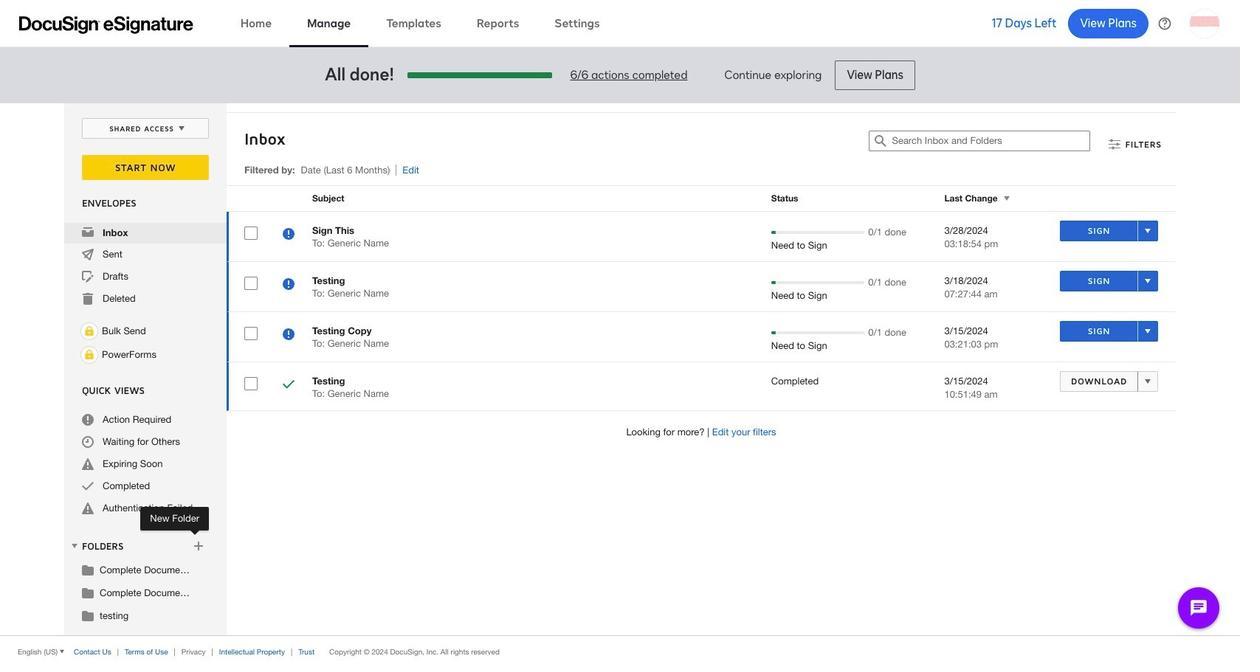 Task type: vqa. For each thing, say whether or not it's contained in the screenshot.
Generic Name image
no



Task type: locate. For each thing, give the bounding box(es) containing it.
0 vertical spatial folder image
[[82, 587, 94, 599]]

2 need to sign image from the top
[[283, 278, 295, 292]]

alert image
[[82, 459, 94, 470]]

0 vertical spatial need to sign image
[[283, 228, 295, 242]]

1 vertical spatial folder image
[[82, 610, 94, 622]]

need to sign image
[[283, 228, 295, 242], [283, 278, 295, 292], [283, 329, 295, 343]]

folder image
[[82, 587, 94, 599], [82, 610, 94, 622]]

tooltip
[[141, 507, 209, 531]]

alert image
[[82, 503, 94, 515]]

2 folder image from the top
[[82, 610, 94, 622]]

your uploaded profile image image
[[1190, 8, 1220, 38]]

1 vertical spatial need to sign image
[[283, 278, 295, 292]]

3 need to sign image from the top
[[283, 329, 295, 343]]

2 vertical spatial need to sign image
[[283, 329, 295, 343]]

lock image
[[80, 346, 98, 364]]

sent image
[[82, 249, 94, 261]]

Search Inbox and Folders text field
[[892, 131, 1090, 151]]

view folders image
[[69, 540, 80, 552]]

inbox image
[[82, 227, 94, 239]]

1 need to sign image from the top
[[283, 228, 295, 242]]

secondary navigation region
[[64, 103, 1180, 636]]

completed image
[[82, 481, 94, 493]]



Task type: describe. For each thing, give the bounding box(es) containing it.
trash image
[[82, 293, 94, 305]]

1 folder image from the top
[[82, 587, 94, 599]]

folder image
[[82, 564, 94, 576]]

tooltip inside secondary navigation region
[[141, 507, 209, 531]]

clock image
[[82, 436, 94, 448]]

draft image
[[82, 271, 94, 283]]

more info region
[[0, 636, 1241, 668]]

docusign esignature image
[[19, 16, 193, 34]]

completed image
[[283, 379, 295, 393]]

lock image
[[80, 323, 98, 340]]

action required image
[[82, 414, 94, 426]]



